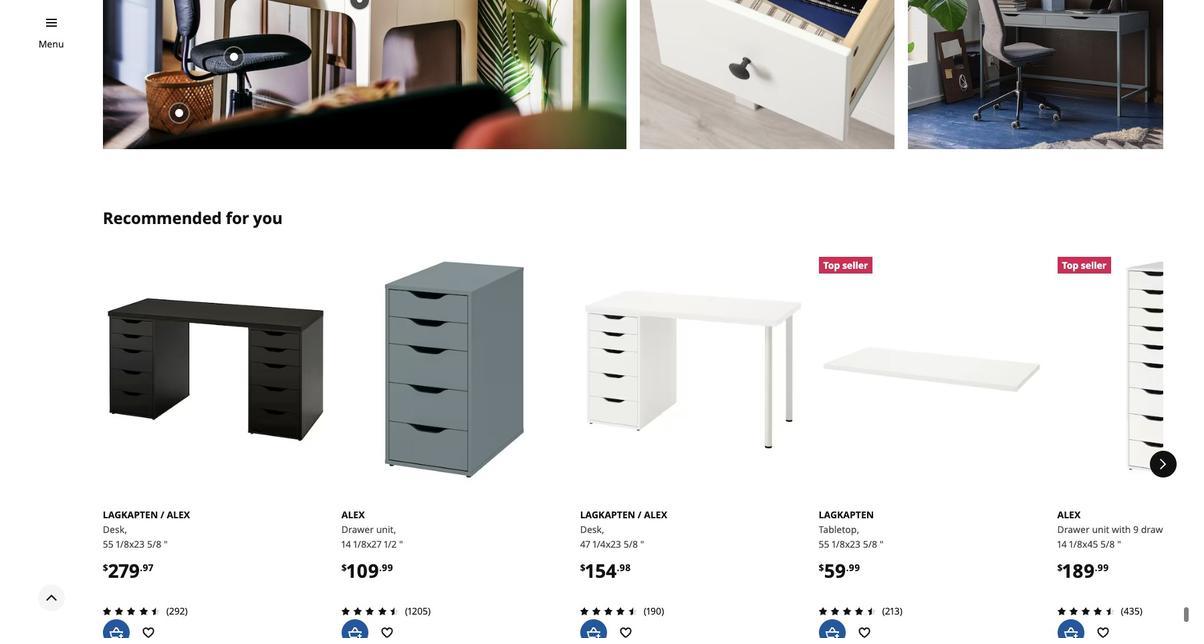 Task type: locate. For each thing, give the bounding box(es) containing it.
2 " from the left
[[399, 538, 403, 550]]

2 seller from the left
[[1082, 259, 1107, 271]]

review: 4.6 out of 5 stars. total reviews: 190 image
[[576, 603, 641, 619]]

99 inside $ 109 . 99
[[382, 561, 393, 574]]

lagkapten / alex desk, 47 1/4x23 5/8 "
[[580, 508, 668, 550]]

3 99 from the left
[[1098, 561, 1109, 574]]

$ 109 . 99
[[342, 558, 393, 583]]

1 " from the left
[[164, 538, 168, 550]]

. for 109
[[379, 561, 382, 574]]

$ up review: 4.7 out of 5 stars. total reviews: 435 image
[[1058, 561, 1063, 574]]

4 5/8 from the left
[[1101, 538, 1116, 550]]

" inside lagkapten / alex desk, 55 1/8x23 5/8 "
[[164, 538, 168, 550]]

$ for 279
[[103, 561, 108, 574]]

99 inside $ 189 . 99
[[1098, 561, 1109, 574]]

5 " from the left
[[1118, 538, 1122, 550]]

alex
[[167, 508, 190, 521], [342, 508, 365, 521], [644, 508, 668, 521], [1058, 508, 1081, 521]]

99 for 109
[[382, 561, 393, 574]]

1 horizontal spatial lagkapten
[[580, 508, 636, 521]]

5/8 inside lagkapten / alex desk, 55 1/8x23 5/8 "
[[147, 538, 162, 550]]

$ for 109
[[342, 561, 347, 574]]

4 . from the left
[[847, 561, 849, 574]]

1 14 from the left
[[342, 538, 351, 550]]

2 99 from the left
[[849, 561, 861, 574]]

1 horizontal spatial desk,
[[580, 523, 605, 536]]

top seller link for 189
[[1058, 257, 1191, 482]]

(1205)
[[405, 605, 431, 617]]

. down 1/8x27 on the left bottom of the page
[[379, 561, 382, 574]]

$
[[103, 561, 108, 574], [342, 561, 347, 574], [580, 561, 586, 574], [819, 561, 825, 574], [1058, 561, 1063, 574]]

desk, inside lagkapten / alex desk, 55 1/8x23 5/8 "
[[103, 523, 127, 536]]

/
[[161, 508, 164, 521], [638, 508, 642, 521]]

1 top from the left
[[824, 259, 840, 271]]

top seller
[[824, 259, 869, 271], [1063, 259, 1107, 271]]

top for 189
[[1063, 259, 1079, 271]]

99 for 189
[[1098, 561, 1109, 574]]

lagkapten inside lagkapten / alex desk, 55 1/8x23 5/8 "
[[103, 508, 158, 521]]

109
[[347, 558, 379, 583]]

3 " from the left
[[641, 538, 645, 550]]

0 horizontal spatial drawer
[[342, 523, 374, 536]]

a björkberget swivel chair and a lommarp desk with a vase of flowers and notebooks on top against a wall of framed art. image
[[103, 0, 627, 149]]

lagkapten for 279
[[103, 508, 158, 521]]

5 . from the left
[[1096, 561, 1098, 574]]

4 " from the left
[[880, 538, 884, 550]]

. down the 1/4x23
[[617, 561, 620, 574]]

. for 189
[[1096, 561, 1098, 574]]

alex drawer unit, gray-turquoise, 14 1/8x27 1/2 " image
[[342, 257, 567, 482]]

lagkapten up tabletop,
[[819, 508, 874, 521]]

0 horizontal spatial 55
[[103, 538, 114, 550]]

$ down alex drawer unit, 14 1/8x27 1/2 " on the left bottom
[[342, 561, 347, 574]]

$ inside $ 59 . 99
[[819, 561, 825, 574]]

1 1/8x23 from the left
[[116, 538, 145, 550]]

desk,
[[103, 523, 127, 536], [580, 523, 605, 536]]

0 horizontal spatial desk,
[[103, 523, 127, 536]]

14 inside alex drawer unit, 14 1/8x27 1/2 "
[[342, 538, 351, 550]]

lagkapten / alex desk, white, 47 1/4x23 5/8 " image
[[580, 257, 806, 482]]

lagkapten up the 97
[[103, 508, 158, 521]]

seller
[[843, 259, 869, 271], [1082, 259, 1107, 271]]

47
[[580, 538, 591, 550]]

4 $ from the left
[[819, 561, 825, 574]]

2 lagkapten from the left
[[580, 508, 636, 521]]

14
[[342, 538, 351, 550], [1058, 538, 1067, 550]]

drawer up 1/8x27 on the left bottom of the page
[[342, 523, 374, 536]]

99 right 189
[[1098, 561, 1109, 574]]

2 top seller from the left
[[1063, 259, 1107, 271]]

1/8x23
[[116, 538, 145, 550], [832, 538, 861, 550]]

/ inside lagkapten / alex desk, 55 1/8x23 5/8 "
[[161, 508, 164, 521]]

2 drawer from the left
[[1058, 523, 1090, 536]]

0 horizontal spatial seller
[[843, 259, 869, 271]]

1 99 from the left
[[382, 561, 393, 574]]

alex inside lagkapten / alex desk, 55 1/8x23 5/8 "
[[167, 508, 190, 521]]

drawer for 189
[[1058, 523, 1090, 536]]

desk, inside lagkapten / alex desk, 47 1/4x23 5/8 "
[[580, 523, 605, 536]]

. inside $ 59 . 99
[[847, 561, 849, 574]]

59
[[825, 558, 847, 583]]

0 horizontal spatial 1/8x23
[[116, 538, 145, 550]]

lagkapten inside lagkapten tabletop, 55 1/8x23 5/8 "
[[819, 508, 874, 521]]

1 55 from the left
[[103, 538, 114, 550]]

2 desk, from the left
[[580, 523, 605, 536]]

0 horizontal spatial top seller
[[824, 259, 869, 271]]

drawer
[[342, 523, 374, 536], [1058, 523, 1090, 536]]

2 . from the left
[[379, 561, 382, 574]]

1 horizontal spatial top
[[1063, 259, 1079, 271]]

55
[[103, 538, 114, 550], [819, 538, 830, 550]]

.
[[140, 561, 143, 574], [379, 561, 382, 574], [617, 561, 620, 574], [847, 561, 849, 574], [1096, 561, 1098, 574]]

3 5/8 from the left
[[863, 538, 878, 550]]

review: 4.7 out of 5 stars. total reviews: 435 image
[[1054, 603, 1119, 619]]

desk, up 279
[[103, 523, 127, 536]]

$ 279 . 97
[[103, 558, 153, 583]]

2 14 from the left
[[1058, 538, 1067, 550]]

279
[[108, 558, 140, 583]]

1/8x23 inside lagkapten tabletop, 55 1/8x23 5/8 "
[[832, 538, 861, 550]]

$ inside $ 109 . 99
[[342, 561, 347, 574]]

$ for 189
[[1058, 561, 1063, 574]]

top
[[824, 259, 840, 271], [1063, 259, 1079, 271]]

1 top seller from the left
[[824, 259, 869, 271]]

alex drawer unit with 9 drawers, 14 1/8x45 5/8 "
[[1058, 508, 1180, 550]]

1 horizontal spatial 14
[[1058, 538, 1067, 550]]

(213)
[[883, 605, 903, 617]]

lagkapten inside lagkapten / alex desk, 47 1/4x23 5/8 "
[[580, 508, 636, 521]]

(190)
[[644, 605, 665, 617]]

1 horizontal spatial drawer
[[1058, 523, 1090, 536]]

$ down tabletop,
[[819, 561, 825, 574]]

. inside $ 154 . 98
[[617, 561, 620, 574]]

you
[[253, 207, 283, 229]]

/ inside lagkapten / alex desk, 47 1/4x23 5/8 "
[[638, 508, 642, 521]]

9
[[1134, 523, 1139, 536]]

1 horizontal spatial 99
[[849, 561, 861, 574]]

$ for 59
[[819, 561, 825, 574]]

1 horizontal spatial /
[[638, 508, 642, 521]]

1 / from the left
[[161, 508, 164, 521]]

. inside "$ 279 . 97"
[[140, 561, 143, 574]]

2 top seller link from the left
[[1058, 257, 1191, 482]]

review: 4.3 out of 5 stars. total reviews: 213 image
[[815, 603, 880, 619]]

1 lagkapten from the left
[[103, 508, 158, 521]]

1 horizontal spatial 55
[[819, 538, 830, 550]]

" inside lagkapten / alex desk, 47 1/4x23 5/8 "
[[641, 538, 645, 550]]

lagkapten for 59
[[819, 508, 874, 521]]

99 inside $ 59 . 99
[[849, 561, 861, 574]]

top seller link
[[819, 257, 1045, 482], [1058, 257, 1191, 482]]

2 1/8x23 from the left
[[832, 538, 861, 550]]

top seller link for 59
[[819, 257, 1045, 482]]

desk, for 279
[[103, 523, 127, 536]]

5 $ from the left
[[1058, 561, 1063, 574]]

0 horizontal spatial top
[[824, 259, 840, 271]]

5/8
[[147, 538, 162, 550], [624, 538, 638, 550], [863, 538, 878, 550], [1101, 538, 1116, 550]]

1 drawer from the left
[[342, 523, 374, 536]]

lagkapten for 154
[[580, 508, 636, 521]]

1 horizontal spatial top seller link
[[1058, 257, 1191, 482]]

1 top seller link from the left
[[819, 257, 1045, 482]]

55 down tabletop,
[[819, 538, 830, 550]]

. inside $ 189 . 99
[[1096, 561, 1098, 574]]

4 alex from the left
[[1058, 508, 1081, 521]]

2 5/8 from the left
[[624, 538, 638, 550]]

1 . from the left
[[140, 561, 143, 574]]

desk, up 47
[[580, 523, 605, 536]]

2 $ from the left
[[342, 561, 347, 574]]

99 down 1/2
[[382, 561, 393, 574]]

1 horizontal spatial top seller
[[1063, 259, 1107, 271]]

1 5/8 from the left
[[147, 538, 162, 550]]

0 horizontal spatial lagkapten
[[103, 508, 158, 521]]

1/8x23 up "$ 279 . 97"
[[116, 538, 145, 550]]

review: 4.7 out of 5 stars. total reviews: 1205 image
[[338, 603, 403, 619]]

0 horizontal spatial 14
[[342, 538, 351, 550]]

97
[[143, 561, 153, 574]]

$ inside "$ 279 . 97"
[[103, 561, 108, 574]]

2 alex from the left
[[342, 508, 365, 521]]

3 alex from the left
[[644, 508, 668, 521]]

1/8x23 down tabletop,
[[832, 538, 861, 550]]

lagkapten
[[103, 508, 158, 521], [580, 508, 636, 521], [819, 508, 874, 521]]

1 horizontal spatial seller
[[1082, 259, 1107, 271]]

0 horizontal spatial 99
[[382, 561, 393, 574]]

1 seller from the left
[[843, 259, 869, 271]]

1 desk, from the left
[[103, 523, 127, 536]]

99 for 59
[[849, 561, 861, 574]]

3 . from the left
[[617, 561, 620, 574]]

$ inside $ 154 . 98
[[580, 561, 586, 574]]

$ down 47
[[580, 561, 586, 574]]

. inside $ 109 . 99
[[379, 561, 382, 574]]

seller for 59
[[843, 259, 869, 271]]

alex drawer unit with 9 drawers, white, 14 1/8x45 5/8 " image
[[1058, 257, 1191, 482]]

$ inside $ 189 . 99
[[1058, 561, 1063, 574]]

2 horizontal spatial 99
[[1098, 561, 1109, 574]]

1 $ from the left
[[103, 561, 108, 574]]

189
[[1063, 558, 1096, 583]]

2 55 from the left
[[819, 538, 830, 550]]

drawer up 1/8x45
[[1058, 523, 1090, 536]]

drawer inside alex drawer unit, 14 1/8x27 1/2 "
[[342, 523, 374, 536]]

drawer inside alex drawer unit with 9 drawers, 14 1/8x45 5/8 "
[[1058, 523, 1090, 536]]

menu button
[[39, 37, 64, 52]]

part of a white-stained and light-brown hemnes desk with one drawer pulled out, revealing a wooden compartment inside. image
[[640, 0, 895, 149]]

0 horizontal spatial top seller link
[[819, 257, 1045, 482]]

lagkapten up the 1/4x23
[[580, 508, 636, 521]]

14 left 1/8x45
[[1058, 538, 1067, 550]]

lagkapten tabletop, white, 55 1/8x23 5/8 " image
[[819, 257, 1045, 482]]

0 horizontal spatial /
[[161, 508, 164, 521]]

. for 279
[[140, 561, 143, 574]]

"
[[164, 538, 168, 550], [399, 538, 403, 550], [641, 538, 645, 550], [880, 538, 884, 550], [1118, 538, 1122, 550]]

99 right 59
[[849, 561, 861, 574]]

1/4x23
[[593, 538, 622, 550]]

2 / from the left
[[638, 508, 642, 521]]

3 $ from the left
[[580, 561, 586, 574]]

14 left 1/8x27 on the left bottom of the page
[[342, 538, 351, 550]]

. down lagkapten / alex desk, 55 1/8x23 5/8 "
[[140, 561, 143, 574]]

desk, for 154
[[580, 523, 605, 536]]

recommended
[[103, 207, 222, 229]]

/ for 154
[[638, 508, 642, 521]]

$ left the 97
[[103, 561, 108, 574]]

1 alex from the left
[[167, 508, 190, 521]]

3 lagkapten from the left
[[819, 508, 874, 521]]

1/8x23 inside lagkapten / alex desk, 55 1/8x23 5/8 "
[[116, 538, 145, 550]]

. down 1/8x45
[[1096, 561, 1098, 574]]

2 top from the left
[[1063, 259, 1079, 271]]

lagkapten / alex desk, black-brown, 55 1/8x23 5/8 " image
[[103, 257, 328, 482]]

2 horizontal spatial lagkapten
[[819, 508, 874, 521]]

1 horizontal spatial 1/8x23
[[832, 538, 861, 550]]

alex inside alex drawer unit, 14 1/8x27 1/2 "
[[342, 508, 365, 521]]

99
[[382, 561, 393, 574], [849, 561, 861, 574], [1098, 561, 1109, 574]]

55 up 279
[[103, 538, 114, 550]]

. down lagkapten tabletop, 55 1/8x23 5/8 "
[[847, 561, 849, 574]]



Task type: vqa. For each thing, say whether or not it's contained in the screenshot.


Task type: describe. For each thing, give the bounding box(es) containing it.
5/8 inside lagkapten / alex desk, 47 1/4x23 5/8 "
[[624, 538, 638, 550]]

alex inside lagkapten / alex desk, 47 1/4x23 5/8 "
[[644, 508, 668, 521]]

review: 4.6 out of 5 stars. total reviews: 292 image
[[99, 603, 164, 619]]

lagkapten / alex desk, 55 1/8x23 5/8 "
[[103, 508, 190, 550]]

menu
[[39, 37, 64, 50]]

top for 59
[[824, 259, 840, 271]]

$ 189 . 99
[[1058, 558, 1109, 583]]

lagkapten tabletop, 55 1/8x23 5/8 "
[[819, 508, 884, 550]]

a workspace with plants, a shelf with a clamp spotlight, an alex desk and a dark grey/black långfjäll office chair. image
[[909, 0, 1164, 149]]

top seller for 59
[[824, 259, 869, 271]]

55 inside lagkapten / alex desk, 55 1/8x23 5/8 "
[[103, 538, 114, 550]]

. for 154
[[617, 561, 620, 574]]

tabletop,
[[819, 523, 860, 536]]

alex drawer unit, 14 1/8x27 1/2 "
[[342, 508, 403, 550]]

154
[[586, 558, 617, 583]]

5/8 inside lagkapten tabletop, 55 1/8x23 5/8 "
[[863, 538, 878, 550]]

5/8 inside alex drawer unit with 9 drawers, 14 1/8x45 5/8 "
[[1101, 538, 1116, 550]]

unit
[[1093, 523, 1110, 536]]

1/2
[[384, 538, 397, 550]]

top seller for 189
[[1063, 259, 1107, 271]]

1/8x27
[[354, 538, 382, 550]]

1/8x45
[[1070, 538, 1099, 550]]

drawers,
[[1142, 523, 1180, 536]]

for
[[226, 207, 249, 229]]

with
[[1113, 523, 1131, 536]]

. for 59
[[847, 561, 849, 574]]

alex inside alex drawer unit with 9 drawers, 14 1/8x45 5/8 "
[[1058, 508, 1081, 521]]

drawer for 109
[[342, 523, 374, 536]]

" inside alex drawer unit, 14 1/8x27 1/2 "
[[399, 538, 403, 550]]

55 inside lagkapten tabletop, 55 1/8x23 5/8 "
[[819, 538, 830, 550]]

seller for 189
[[1082, 259, 1107, 271]]

98
[[620, 561, 631, 574]]

$ 154 . 98
[[580, 558, 631, 583]]

$ 59 . 99
[[819, 558, 861, 583]]

14 inside alex drawer unit with 9 drawers, 14 1/8x45 5/8 "
[[1058, 538, 1067, 550]]

" inside alex drawer unit with 9 drawers, 14 1/8x45 5/8 "
[[1118, 538, 1122, 550]]

unit,
[[376, 523, 396, 536]]

recommended for you
[[103, 207, 283, 229]]

(292)
[[166, 605, 188, 617]]

/ for 279
[[161, 508, 164, 521]]

$ for 154
[[580, 561, 586, 574]]

(435)
[[1122, 605, 1143, 617]]

" inside lagkapten tabletop, 55 1/8x23 5/8 "
[[880, 538, 884, 550]]



